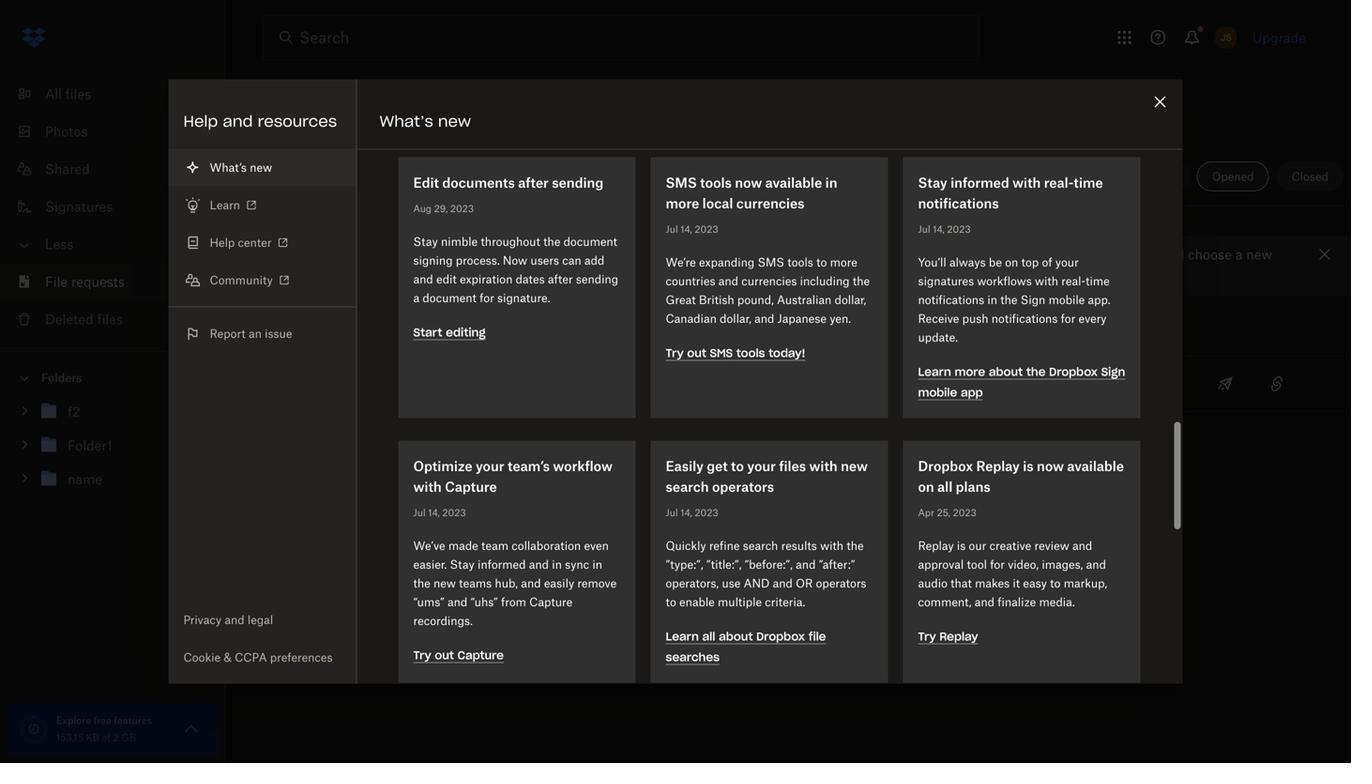 Task type: locate. For each thing, give the bounding box(es) containing it.
14, up quickly at the bottom of the page
[[681, 507, 693, 519]]

more inside we're expanding sms tools to more countries and currencies including the great british pound, australian dollar, canadian dollar, and japanese yen.
[[830, 255, 858, 269]]

to inside we're expanding sms tools to more countries and currencies including the great british pound, australian dollar, canadian dollar, and japanese yen.
[[817, 255, 827, 269]]

a
[[1236, 246, 1243, 262], [414, 291, 420, 305]]

1 horizontal spatial edit
[[854, 246, 878, 262]]

real- inside stay informed with real-time notifications
[[1045, 175, 1074, 191]]

out down recordings.
[[435, 648, 454, 663]]

capture down easily
[[530, 595, 573, 609]]

list containing all files
[[0, 64, 225, 351]]

jul up 'you'll'
[[919, 223, 931, 235]]

edit right permission
[[854, 246, 878, 262]]

1 vertical spatial now
[[1037, 458, 1065, 474]]

try down canadian
[[666, 346, 684, 361]]

is up creative
[[1024, 458, 1034, 474]]

tools left "today!"
[[737, 346, 766, 361]]

0 horizontal spatial a
[[414, 291, 420, 305]]

about inside learn all about dropbox file searches
[[719, 629, 753, 644]]

try
[[666, 346, 684, 361], [919, 629, 937, 644], [414, 648, 432, 663]]

more inside the sms tools now available in more local currencies
[[666, 195, 700, 211]]

about inside learn more about the dropbox sign mobile app
[[989, 365, 1023, 379]]

0 horizontal spatial mobile
[[919, 385, 958, 400]]

to inside replay is our creative review and approval tool for video, images, and audio that makes it easy to markup, comment, and finalize media.
[[1051, 576, 1061, 591]]

2 horizontal spatial try
[[919, 629, 937, 644]]

jul 14, 2023 for easily get to your files with new search operators
[[666, 507, 719, 519]]

column header
[[561, 303, 673, 348], [756, 303, 868, 348], [951, 303, 1026, 348], [1081, 303, 1156, 348]]

all
[[45, 86, 62, 102]]

informed inside we've made team collaboration even easier. stay informed and in sync in the new teams hub, and easily remove "ums" and "uhs" from capture recordings.
[[478, 558, 526, 572]]

markup,
[[1064, 576, 1108, 591]]

always
[[950, 255, 986, 269]]

0 vertical spatial for
[[480, 291, 495, 305]]

of inside explore free features 153.15 kb of 2 gb
[[102, 732, 111, 744]]

2 vertical spatial replay
[[940, 629, 979, 644]]

sms inside we're expanding sms tools to more countries and currencies including the great british pound, australian dollar, canadian dollar, and japanese yen.
[[758, 255, 785, 269]]

out down canadian
[[688, 346, 707, 361]]

try out capture link
[[414, 646, 504, 663]]

real- down it,
[[1062, 274, 1086, 288]]

optimize
[[414, 458, 473, 474]]

privacy and legal
[[184, 613, 273, 627]]

request up signatures
[[905, 246, 952, 262]]

1 horizontal spatial of
[[1042, 255, 1053, 269]]

search inside easily get to your files with new search operators
[[666, 479, 709, 495]]

stay inside we've made team collaboration even easier. stay informed and in sync in the new teams hub, and easily remove "ums" and "uhs" from capture recordings.
[[450, 558, 475, 572]]

get
[[707, 458, 728, 474]]

1 vertical spatial a
[[414, 291, 420, 305]]

request
[[310, 246, 357, 262], [905, 246, 952, 262]]

stay for stay nimble throughout the document signing process. now users can add and edit expiration dates after sending a document for signature.
[[414, 235, 438, 249]]

mobile inside 'you'll always be on top of your signatures workflows with real-time notifications in the sign mobile app. receive push notifications for every update.'
[[1049, 293, 1085, 307]]

0 horizontal spatial sms
[[666, 175, 697, 191]]

jul for optimize your team's workflow with capture
[[414, 507, 426, 519]]

start
[[414, 325, 443, 340]]

help left center
[[210, 236, 235, 250]]

we're expanding sms tools to more countries and currencies including the great british pound, australian dollar, canadian dollar, and japanese yen.
[[666, 255, 870, 326]]

learn up help center
[[210, 198, 240, 212]]

2 vertical spatial files
[[780, 458, 807, 474]]

signature.
[[498, 291, 551, 305]]

your inside 'you'll always be on top of your signatures workflows with real-time notifications in the sign mobile app. receive push notifications for every update.'
[[1056, 255, 1079, 269]]

1 horizontal spatial dropbox
[[919, 458, 974, 474]]

1 horizontal spatial what's new
[[380, 112, 471, 131]]

we've
[[414, 539, 446, 553]]

0 vertical spatial of
[[1042, 255, 1053, 269]]

1 vertical spatial real-
[[1062, 274, 1086, 288]]

dropbox inside learn all about dropbox file searches
[[757, 629, 806, 644]]

jul
[[666, 223, 678, 235], [919, 223, 931, 235], [414, 507, 426, 519], [666, 507, 678, 519]]

2
[[113, 732, 119, 744]]

operators inside quickly refine search results with the "type:", "title:", "before:",  and "after:" operators, use and and or operators to enable multiple criteria.
[[816, 576, 867, 591]]

replay for dropbox
[[977, 458, 1020, 474]]

send email image
[[1215, 373, 1237, 395]]

on
[[1006, 255, 1019, 269], [919, 479, 935, 495]]

operators down "after:" at the right bottom of page
[[816, 576, 867, 591]]

1 horizontal spatial search
[[743, 539, 779, 553]]

1 horizontal spatial sms
[[710, 346, 733, 361]]

stay for stay informed with real-time notifications
[[919, 175, 948, 191]]

1 column header from the left
[[561, 303, 673, 348]]

0 vertical spatial help
[[184, 112, 218, 131]]

on up apr
[[919, 479, 935, 495]]

tools up the including
[[788, 255, 814, 269]]

1 horizontal spatial try
[[666, 346, 684, 361]]

1 horizontal spatial -
[[1081, 376, 1086, 392]]

2 vertical spatial requests
[[71, 274, 125, 290]]

to inside "a file request was closed because the folder was deleted or you no longer have permission to edit the request folder. to reopen it, click 'reopen' and choose a new folder."
[[838, 246, 851, 262]]

learn for learn
[[210, 198, 240, 212]]

29,
[[434, 203, 448, 215]]

mobile inside learn more about the dropbox sign mobile app
[[919, 385, 958, 400]]

1 vertical spatial about
[[989, 365, 1023, 379]]

0 horizontal spatial stay
[[414, 235, 438, 249]]

dropbox down every
[[1050, 365, 1098, 379]]

2 column header from the left
[[756, 303, 868, 348]]

with up reopen at the top of page
[[1013, 175, 1041, 191]]

replay up approval
[[919, 539, 954, 553]]

available up permission
[[766, 175, 823, 191]]

time inside 'you'll always be on top of your signatures workflows with real-time notifications in the sign mobile app. receive push notifications for every update.'
[[1086, 274, 1110, 288]]

25,
[[937, 507, 951, 519]]

approval
[[919, 558, 964, 572]]

in down workflows on the right
[[988, 293, 998, 307]]

document up add on the left
[[564, 235, 618, 249]]

file inside "a file request was closed because the folder was deleted or you no longer have permission to edit the request folder. to reopen it, click 'reopen' and choose a new folder."
[[287, 246, 307, 262]]

0 vertical spatial informed
[[951, 175, 1010, 191]]

more up app
[[955, 365, 986, 379]]

file up what's new button on the top left
[[263, 90, 299, 116]]

tools inside we're expanding sms tools to more countries and currencies including the great british pound, australian dollar, canadian dollar, and japanese yen.
[[788, 255, 814, 269]]

including
[[800, 274, 850, 288]]

search down easily
[[666, 479, 709, 495]]

and
[[223, 112, 253, 131], [1162, 246, 1185, 262], [414, 272, 434, 286], [719, 274, 739, 288], [755, 312, 775, 326], [1073, 539, 1093, 553], [529, 558, 549, 572], [796, 558, 816, 572], [1087, 558, 1107, 572], [521, 576, 541, 591], [773, 576, 793, 591], [448, 595, 468, 609], [975, 595, 995, 609], [225, 613, 245, 627]]

is left our
[[957, 539, 966, 553]]

0 vertical spatial currencies
[[737, 195, 805, 211]]

with inside optimize your team's workflow with capture
[[414, 479, 442, 495]]

that
[[951, 576, 972, 591]]

4 column header from the left
[[1081, 303, 1156, 348]]

results
[[782, 539, 818, 553]]

start editing link
[[414, 323, 486, 340]]

you
[[646, 246, 668, 262]]

0 horizontal spatial your
[[476, 458, 505, 474]]

of right top
[[1042, 255, 1053, 269]]

1 horizontal spatial tools
[[737, 346, 766, 361]]

today!
[[769, 346, 806, 361]]

14, for easily get to your files with new search operators
[[681, 507, 693, 519]]

british
[[699, 293, 735, 307]]

tools inside try out sms tools today! link
[[737, 346, 766, 361]]

search inside quickly refine search results with the "type:", "title:", "before:",  and "after:" operators, use and and or operators to enable multiple criteria.
[[743, 539, 779, 553]]

jul 14, 2023 up quickly at the bottom of the page
[[666, 507, 719, 519]]

2 horizontal spatial files
[[780, 458, 807, 474]]

1 horizontal spatial on
[[1006, 255, 1019, 269]]

1 vertical spatial files
[[97, 311, 123, 327]]

a inside "a file request was closed because the folder was deleted or you no longer have permission to edit the request folder. to reopen it, click 'reopen' and choose a new folder."
[[1236, 246, 1243, 262]]

more left local
[[666, 195, 700, 211]]

learn about file requests link
[[390, 138, 544, 154]]

for inside stay nimble throughout the document signing process. now users can add and edit expiration dates after sending a document for signature.
[[480, 291, 495, 305]]

because
[[433, 246, 484, 262]]

to inside quickly refine search results with the "type:", "title:", "before:",  and "after:" operators, use and and or operators to enable multiple criteria.
[[666, 595, 677, 609]]

capture down optimize
[[445, 479, 497, 495]]

group
[[0, 391, 225, 510]]

currencies up pound,
[[742, 274, 797, 288]]

jul 14, 2023 for stay informed with real-time notifications
[[919, 223, 971, 235]]

operators inside easily get to your files with new search operators
[[713, 479, 775, 495]]

0 horizontal spatial of
[[102, 732, 111, 744]]

request right a
[[310, 246, 357, 262]]

0 horizontal spatial search
[[666, 479, 709, 495]]

the inside we're expanding sms tools to more countries and currencies including the great british pound, australian dollar, canadian dollar, and japanese yen.
[[853, 274, 870, 288]]

informed
[[951, 175, 1010, 191], [478, 558, 526, 572]]

the up "after:" at the right bottom of page
[[847, 539, 864, 553]]

it
[[1013, 576, 1021, 591]]

1 horizontal spatial requests
[[306, 90, 401, 116]]

dollar,
[[835, 293, 867, 307], [720, 312, 752, 326]]

0 horizontal spatial tools
[[700, 175, 732, 191]]

video,
[[1008, 558, 1039, 572]]

0 horizontal spatial available
[[766, 175, 823, 191]]

2 horizontal spatial your
[[1056, 255, 1079, 269]]

replay inside dropbox replay is now available on all plans
[[977, 458, 1020, 474]]

currencies inside we're expanding sms tools to more countries and currencies including the great british pound, australian dollar, canadian dollar, and japanese yen.
[[742, 274, 797, 288]]

edit inside "a file request was closed because the folder was deleted or you no longer have permission to edit the request folder. to reopen it, click 'reopen' and choose a new folder."
[[854, 246, 878, 262]]

1 request from the left
[[310, 246, 357, 262]]

and inside "privacy and legal" "link"
[[225, 613, 245, 627]]

and up the criteria.
[[773, 576, 793, 591]]

1 vertical spatial more
[[830, 255, 858, 269]]

about up edit
[[429, 138, 464, 154]]

2 horizontal spatial tools
[[788, 255, 814, 269]]

your right top
[[1056, 255, 1079, 269]]

can
[[563, 253, 582, 268]]

in inside the sms tools now available in more local currencies
[[826, 175, 838, 191]]

apr
[[919, 507, 935, 519]]

2023 up always
[[948, 223, 971, 235]]

2023 up longer
[[695, 223, 719, 235]]

0 horizontal spatial -
[[951, 376, 956, 392]]

help and resources dialog
[[169, 79, 1183, 684]]

1 vertical spatial document
[[423, 291, 477, 305]]

try inside try replay "link"
[[919, 629, 937, 644]]

with inside 'you'll always be on top of your signatures workflows with real-time notifications in the sign mobile app. receive push notifications for every update.'
[[1036, 274, 1059, 288]]

0 horizontal spatial operators
[[713, 479, 775, 495]]

sending inside stay nimble throughout the document signing process. now users can add and edit expiration dates after sending a document for signature.
[[576, 272, 619, 286]]

try out sms tools today! link
[[666, 344, 806, 361]]

0 vertical spatial mobile
[[1049, 293, 1085, 307]]

file inside list item
[[45, 274, 68, 290]]

stay inside stay nimble throughout the document signing process. now users can add and edit expiration dates after sending a document for signature.
[[414, 235, 438, 249]]

team
[[482, 539, 509, 553]]

now up have
[[735, 175, 763, 191]]

2 vertical spatial stay
[[450, 558, 475, 572]]

try down recordings.
[[414, 648, 432, 663]]

learn up searches
[[666, 629, 699, 644]]

australian
[[777, 293, 832, 307]]

learn about file requests
[[390, 138, 544, 154]]

0 vertical spatial sending
[[552, 175, 604, 191]]

1 vertical spatial operators
[[816, 576, 867, 591]]

0 vertical spatial a
[[1236, 246, 1243, 262]]

dropbox inside learn more about the dropbox sign mobile app
[[1050, 365, 1098, 379]]

row
[[263, 357, 1352, 412]]

less image
[[15, 236, 34, 255]]

informed up hub,
[[478, 558, 526, 572]]

your left team's
[[476, 458, 505, 474]]

1 vertical spatial notifications
[[919, 293, 985, 307]]

closed
[[389, 246, 429, 262]]

with up "after:" at the right bottom of page
[[821, 539, 844, 553]]

0 vertical spatial is
[[1024, 458, 1034, 474]]

informed up to
[[951, 175, 1010, 191]]

1 vertical spatial currencies
[[742, 274, 797, 288]]

new inside button
[[250, 161, 272, 175]]

1 vertical spatial all
[[703, 629, 716, 644]]

2023 up refine
[[695, 507, 719, 519]]

in
[[826, 175, 838, 191], [988, 293, 998, 307], [552, 558, 562, 572], [593, 558, 603, 572]]

learn for learn all about dropbox file searches
[[666, 629, 699, 644]]

in inside 'you'll always be on top of your signatures workflows with real-time notifications in the sign mobile app. receive push notifications for every update.'
[[988, 293, 998, 307]]

14, for stay informed with real-time notifications
[[933, 223, 945, 235]]

2023 for replay
[[953, 507, 977, 519]]

1 vertical spatial what's
[[210, 161, 247, 175]]

now inside dropbox replay is now available on all plans
[[1037, 458, 1065, 474]]

replay inside "link"
[[940, 629, 979, 644]]

learn inside learn more about the dropbox sign mobile app
[[919, 365, 952, 379]]

1 horizontal spatial available
[[1068, 458, 1125, 474]]

0 vertical spatial edit
[[854, 246, 878, 262]]

dropbox replay is now available on all plans
[[919, 458, 1125, 495]]

0 vertical spatial real-
[[1045, 175, 1074, 191]]

more for we're expanding sms tools to more countries and currencies including the great british pound, australian dollar, canadian dollar, and japanese yen.
[[830, 255, 858, 269]]

0 horizontal spatial was
[[361, 246, 385, 262]]

learn inside learn all about dropbox file searches
[[666, 629, 699, 644]]

a file request was closed because the folder was deleted or you no longer have permission to edit the request folder. to reopen it, click 'reopen' and choose a new folder. alert
[[263, 236, 1352, 296]]

0 vertical spatial files
[[65, 86, 91, 102]]

for left every
[[1061, 312, 1076, 326]]

notifications down workflows on the right
[[992, 312, 1058, 326]]

2 horizontal spatial file
[[809, 629, 827, 644]]

0 horizontal spatial out
[[435, 648, 454, 663]]

try inside try out sms tools today! link
[[666, 346, 684, 361]]

"type:",
[[666, 558, 704, 572]]

2 vertical spatial tools
[[737, 346, 766, 361]]

2 vertical spatial dropbox
[[757, 629, 806, 644]]

is inside replay is our creative review and approval tool for video, images, and audio that makes it easy to markup, comment, and finalize media.
[[957, 539, 966, 553]]

kb
[[86, 732, 99, 744]]

mobile left app
[[919, 385, 958, 400]]

apr 25, 2023
[[919, 507, 977, 519]]

learn more about the dropbox sign mobile app link
[[919, 363, 1126, 400]]

0 horizontal spatial requests
[[71, 274, 125, 290]]

made
[[449, 539, 479, 553]]

3 column header from the left
[[951, 303, 1026, 348]]

0 vertical spatial capture
[[445, 479, 497, 495]]

replay inside replay is our creative review and approval tool for video, images, and audio that makes it easy to markup, comment, and finalize media.
[[919, 539, 954, 553]]

2 request from the left
[[905, 246, 952, 262]]

what's new up learn link
[[210, 161, 272, 175]]

2 was from the left
[[551, 246, 576, 262]]

- left app
[[951, 376, 956, 392]]

easily
[[544, 576, 575, 591]]

1 vertical spatial sending
[[576, 272, 619, 286]]

with up results at the right of the page
[[810, 458, 838, 474]]

after down can
[[548, 272, 573, 286]]

0 vertical spatial dropbox
[[1050, 365, 1098, 379]]

1 vertical spatial folder.
[[274, 269, 312, 285]]

expanding
[[699, 255, 755, 269]]

new inside easily get to your files with new search operators
[[841, 458, 868, 474]]

quota usage element
[[19, 714, 49, 744]]

1 was from the left
[[361, 246, 385, 262]]

0 vertical spatial folder.
[[956, 246, 994, 262]]

1 vertical spatial on
[[919, 479, 935, 495]]

and left choose
[[1162, 246, 1185, 262]]

1 vertical spatial is
[[957, 539, 966, 553]]

0 horizontal spatial dropbox
[[757, 629, 806, 644]]

and down 'expanding'
[[719, 274, 739, 288]]

stay inside stay informed with real-time notifications
[[919, 175, 948, 191]]

file up documents
[[468, 138, 487, 154]]

about down 'you'll always be on top of your signatures workflows with real-time notifications in the sign mobile app. receive push notifications for every update.'
[[989, 365, 1023, 379]]

what's new up learn about file requests on the top left of the page
[[380, 112, 471, 131]]

sms for we're expanding sms tools to more countries and currencies including the great british pound, australian dollar, canadian dollar, and japanese yen.
[[758, 255, 785, 269]]

stay up signing on the left
[[414, 235, 438, 249]]

0 vertical spatial on
[[1006, 255, 1019, 269]]

1 horizontal spatial mobile
[[1049, 293, 1085, 307]]

replay is our creative review and approval tool for video, images, and audio that makes it easy to markup, comment, and finalize media.
[[919, 539, 1108, 609]]

or
[[629, 246, 642, 262]]

notifications down signatures
[[919, 293, 985, 307]]

sending
[[552, 175, 604, 191], [576, 272, 619, 286]]

time up app.
[[1086, 274, 1110, 288]]

we're
[[666, 255, 696, 269]]

dollar, down british
[[720, 312, 752, 326]]

time up 'click'
[[1074, 175, 1104, 191]]

name row
[[263, 296, 1352, 357]]

recordings.
[[414, 614, 473, 628]]

and up what's new button on the top left
[[223, 112, 253, 131]]

learn all about dropbox file searches link
[[666, 628, 827, 665]]

"title:",
[[707, 558, 742, 572]]

all inside learn all about dropbox file searches
[[703, 629, 716, 644]]

tools for we're expanding sms tools to more countries and currencies including the great british pound, australian dollar, canadian dollar, and japanese yen.
[[788, 255, 814, 269]]

the inside 'you'll always be on top of your signatures workflows with real-time notifications in the sign mobile app. receive push notifications for every update.'
[[1001, 293, 1018, 307]]

jul up quickly at the bottom of the page
[[666, 507, 678, 519]]

time
[[1074, 175, 1104, 191], [1086, 274, 1110, 288]]

teams
[[459, 576, 492, 591]]

explore
[[56, 715, 91, 727]]

of inside 'you'll always be on top of your signatures workflows with real-time notifications in the sign mobile app. receive push notifications for every update.'
[[1042, 255, 1053, 269]]

1 horizontal spatial folder.
[[956, 246, 994, 262]]

dates
[[516, 272, 545, 286]]

cell
[[1300, 357, 1352, 411]]

stay nimble throughout the document signing process. now users can add and edit expiration dates after sending a document for signature.
[[414, 235, 619, 305]]

longer
[[690, 246, 730, 262]]

0 horizontal spatial informed
[[478, 558, 526, 572]]

try down 'comment,'
[[919, 629, 937, 644]]

about for easily get to your files with new search operators
[[719, 629, 753, 644]]

1 horizontal spatial is
[[1024, 458, 1034, 474]]

0 horizontal spatial file
[[45, 274, 68, 290]]

list
[[0, 64, 225, 351]]

creative
[[990, 539, 1032, 553]]

documents
[[443, 175, 515, 191]]

2 vertical spatial for
[[991, 558, 1005, 572]]

1 vertical spatial replay
[[919, 539, 954, 553]]

help up what's new button on the top left
[[184, 112, 218, 131]]

and left legal
[[225, 613, 245, 627]]

1 vertical spatial capture
[[530, 595, 573, 609]]

1 horizontal spatial file
[[468, 138, 487, 154]]

jul up no
[[666, 223, 678, 235]]

jul 14, 2023 up the we've
[[414, 507, 466, 519]]

dollar, up the yen.
[[835, 293, 867, 307]]

now up "review"
[[1037, 458, 1065, 474]]

all up 25,
[[938, 479, 953, 495]]

every
[[1079, 312, 1107, 326]]

try replay
[[919, 629, 979, 644]]

all up searches
[[703, 629, 716, 644]]

files inside easily get to your files with new search operators
[[780, 458, 807, 474]]

more for sms tools now available in more local currencies
[[666, 195, 700, 211]]

the up "ums" at left
[[414, 576, 431, 591]]

our
[[969, 539, 987, 553]]

table
[[263, 296, 1352, 412]]

table containing name
[[263, 296, 1352, 412]]

in up permission
[[826, 175, 838, 191]]

1 horizontal spatial document
[[564, 235, 618, 249]]

about down multiple
[[719, 629, 753, 644]]

learn all about dropbox file searches
[[666, 629, 827, 665]]

0 vertical spatial time
[[1074, 175, 1104, 191]]

about for stay informed with real-time notifications
[[989, 365, 1023, 379]]

2 horizontal spatial dropbox
[[1050, 365, 1098, 379]]

is
[[1024, 458, 1034, 474], [957, 539, 966, 553]]

privacy and legal link
[[169, 601, 356, 639]]

of for your
[[1042, 255, 1053, 269]]

your inside easily get to your files with new search operators
[[748, 458, 776, 474]]

cell inside row
[[1300, 357, 1352, 411]]

folder. down a
[[274, 269, 312, 285]]

even
[[584, 539, 609, 553]]

the
[[544, 235, 561, 249], [488, 246, 508, 262], [882, 246, 902, 262], [853, 274, 870, 288], [1001, 293, 1018, 307], [1027, 365, 1046, 379], [847, 539, 864, 553], [414, 576, 431, 591]]

easily
[[666, 458, 704, 474]]

with down top
[[1036, 274, 1059, 288]]

replay down 'comment,'
[[940, 629, 979, 644]]

1 horizontal spatial operators
[[816, 576, 867, 591]]

process.
[[456, 253, 500, 268]]

notifications
[[919, 195, 1000, 211], [919, 293, 985, 307], [992, 312, 1058, 326]]

try out capture
[[414, 648, 504, 663]]

14, up the we've
[[428, 507, 440, 519]]

2023 right 25,
[[953, 507, 977, 519]]

"before:",
[[745, 558, 793, 572]]

after right documents
[[518, 175, 549, 191]]

start editing
[[414, 325, 486, 340]]

2 horizontal spatial stay
[[919, 175, 948, 191]]

on right the be
[[1006, 255, 1019, 269]]

0 horizontal spatial file
[[287, 246, 307, 262]]

notifications inside stay informed with real-time notifications
[[919, 195, 1000, 211]]

2023 for get
[[695, 507, 719, 519]]

sms for try out sms tools today!
[[710, 346, 733, 361]]

a up "start"
[[414, 291, 420, 305]]

edit inside stay nimble throughout the document signing process. now users can add and edit expiration dates after sending a document for signature.
[[437, 272, 457, 286]]

help for help center
[[210, 236, 235, 250]]

dropbox down the criteria.
[[757, 629, 806, 644]]

the inside we've made team collaboration even easier. stay informed and in sync in the new teams hub, and easily remove "ums" and "uhs" from capture recordings.
[[414, 576, 431, 591]]

your right get
[[748, 458, 776, 474]]

1 horizontal spatial your
[[748, 458, 776, 474]]

dropbox up plans
[[919, 458, 974, 474]]

0 vertical spatial sms
[[666, 175, 697, 191]]

0 horizontal spatial request
[[310, 246, 357, 262]]

1 horizontal spatial informed
[[951, 175, 1010, 191]]

update.
[[919, 330, 959, 345]]

2023 for informed
[[948, 223, 971, 235]]

and down signing on the left
[[414, 272, 434, 286]]

1 vertical spatial sign
[[1102, 365, 1126, 379]]

2 horizontal spatial for
[[1061, 312, 1076, 326]]

"after:"
[[819, 558, 856, 572]]

file right a
[[287, 246, 307, 262]]

2 vertical spatial file
[[809, 629, 827, 644]]

for inside replay is our creative review and approval tool for video, images, and audio that makes it easy to markup, comment, and finalize media.
[[991, 558, 1005, 572]]

out for capture
[[435, 648, 454, 663]]

new inside "a file request was closed because the folder was deleted or you no longer have permission to edit the request folder. to reopen it, click 'reopen' and choose a new folder."
[[1247, 246, 1273, 262]]

learn down "update."
[[919, 365, 952, 379]]

jul 14, 2023 up 'you'll'
[[919, 223, 971, 235]]

2 horizontal spatial requests
[[491, 138, 544, 154]]

1 horizontal spatial a
[[1236, 246, 1243, 262]]

1 vertical spatial requests
[[491, 138, 544, 154]]

sms inside the sms tools now available in more local currencies
[[666, 175, 697, 191]]

0 vertical spatial more
[[666, 195, 700, 211]]



Task type: describe. For each thing, give the bounding box(es) containing it.
explore free features 153.15 kb of 2 gb
[[56, 715, 152, 744]]

cookie & ccpa preferences
[[184, 651, 333, 665]]

'reopen'
[[1110, 246, 1158, 262]]

aug
[[414, 203, 432, 215]]

ccpa
[[235, 651, 267, 665]]

dropbox inside dropbox replay is now available on all plans
[[919, 458, 974, 474]]

and down pound,
[[755, 312, 775, 326]]

what's inside what's new button
[[210, 161, 247, 175]]

learn for learn about file requests
[[390, 138, 425, 154]]

1 horizontal spatial file requests
[[263, 90, 401, 116]]

2023 for your
[[443, 507, 466, 519]]

0 horizontal spatial folder.
[[274, 269, 312, 285]]

and down the makes
[[975, 595, 995, 609]]

on inside 'you'll always be on top of your signatures workflows with real-time notifications in the sign mobile app. receive push notifications for every update.'
[[1006, 255, 1019, 269]]

all inside dropbox replay is now available on all plans
[[938, 479, 953, 495]]

and up markup,
[[1087, 558, 1107, 572]]

to inside easily get to your files with new search operators
[[731, 458, 744, 474]]

all files
[[45, 86, 91, 102]]

use
[[722, 576, 741, 591]]

the inside stay nimble throughout the document signing process. now users can add and edit expiration dates after sending a document for signature.
[[544, 235, 561, 249]]

and inside "a file request was closed because the folder was deleted or you no longer have permission to edit the request folder. to reopen it, click 'reopen' and choose a new folder."
[[1162, 246, 1185, 262]]

try out sms tools today!
[[666, 346, 806, 361]]

a inside stay nimble throughout the document signing process. now users can add and edit expiration dates after sending a document for signature.
[[414, 291, 420, 305]]

currencies inside the sms tools now available in more local currencies
[[737, 195, 805, 211]]

now inside the sms tools now available in more local currencies
[[735, 175, 763, 191]]

for inside 'you'll always be on top of your signatures workflows with real-time notifications in the sign mobile app. receive push notifications for every update.'
[[1061, 312, 1076, 326]]

0 vertical spatial file
[[468, 138, 487, 154]]

&
[[224, 651, 232, 665]]

features
[[114, 715, 152, 727]]

report an issue
[[210, 327, 292, 341]]

file requests link
[[15, 263, 225, 300]]

sync
[[565, 558, 590, 572]]

time inside stay informed with real-time notifications
[[1074, 175, 1104, 191]]

2 vertical spatial capture
[[458, 648, 504, 663]]

tools for try out sms tools today!
[[737, 346, 766, 361]]

you'll
[[919, 255, 947, 269]]

photos link
[[15, 113, 225, 150]]

and up or
[[796, 558, 816, 572]]

free
[[94, 715, 112, 727]]

jul 14, 2023 for optimize your team's workflow with capture
[[414, 507, 466, 519]]

with inside quickly refine search results with the "type:", "title:", "before:",  and "after:" operators, use and and or operators to enable multiple criteria.
[[821, 539, 844, 553]]

of for 2
[[102, 732, 111, 744]]

upgrade
[[1253, 30, 1307, 46]]

and down collaboration
[[529, 558, 549, 572]]

1 horizontal spatial dollar,
[[835, 293, 867, 307]]

folders
[[41, 371, 82, 385]]

upgrade link
[[1253, 30, 1307, 46]]

and inside stay nimble throughout the document signing process. now users can add and edit expiration dates after sending a document for signature.
[[414, 272, 434, 286]]

images,
[[1042, 558, 1084, 572]]

with inside stay informed with real-time notifications
[[1013, 175, 1041, 191]]

refine
[[710, 539, 740, 553]]

resources
[[258, 112, 337, 131]]

the inside learn more about the dropbox sign mobile app
[[1027, 365, 1046, 379]]

help center link
[[169, 224, 356, 261]]

real- inside 'you'll always be on top of your signatures workflows with real-time notifications in the sign mobile app. receive push notifications for every update.'
[[1062, 274, 1086, 288]]

enable
[[680, 595, 715, 609]]

after inside stay nimble throughout the document signing process. now users can add and edit expiration dates after sending a document for signature.
[[548, 272, 573, 286]]

opened button
[[1197, 161, 1270, 192]]

workflow
[[553, 458, 613, 474]]

2023 for tools
[[695, 223, 719, 235]]

you'll always be on top of your signatures workflows with real-time notifications in the sign mobile app. receive push notifications for every update.
[[919, 255, 1111, 345]]

row containing 12/20/2023
[[263, 357, 1352, 412]]

1 horizontal spatial file
[[263, 90, 299, 116]]

workflows
[[978, 274, 1032, 288]]

2 - from the left
[[1081, 376, 1086, 392]]

signatures link
[[15, 188, 225, 225]]

community
[[210, 273, 273, 287]]

operators,
[[666, 576, 719, 591]]

tools inside the sms tools now available in more local currencies
[[700, 175, 732, 191]]

legal
[[248, 613, 273, 627]]

try inside try out capture link
[[414, 648, 432, 663]]

out for more
[[688, 346, 707, 361]]

app.
[[1089, 293, 1111, 307]]

learn for learn more about the dropbox sign mobile app
[[919, 365, 952, 379]]

is inside dropbox replay is now available on all plans
[[1024, 458, 1034, 474]]

0 vertical spatial what's
[[380, 112, 433, 131]]

an
[[249, 327, 262, 341]]

1 - from the left
[[951, 376, 956, 392]]

we've made team collaboration even easier. stay informed and in sync in the new teams hub, and easily remove "ums" and "uhs" from capture recordings.
[[414, 539, 617, 628]]

folder
[[512, 246, 548, 262]]

your inside optimize your team's workflow with capture
[[476, 458, 505, 474]]

copy link image
[[1267, 373, 1289, 395]]

edit documents after sending
[[414, 175, 604, 191]]

and up images,
[[1073, 539, 1093, 553]]

file inside learn all about dropbox file searches
[[809, 629, 827, 644]]

community link
[[169, 261, 356, 299]]

finalize
[[998, 595, 1037, 609]]

sign inside learn more about the dropbox sign mobile app
[[1102, 365, 1126, 379]]

sms tools now available in more local currencies
[[666, 175, 838, 211]]

requests inside list item
[[71, 274, 125, 290]]

dropbox image
[[15, 19, 53, 56]]

0 vertical spatial about
[[429, 138, 464, 154]]

pound,
[[738, 293, 774, 307]]

capture inside we've made team collaboration even easier. stay informed and in sync in the new teams hub, and easily remove "ums" and "uhs" from capture recordings.
[[530, 595, 573, 609]]

multiple
[[718, 595, 762, 609]]

japanese
[[778, 312, 827, 326]]

all files link
[[15, 75, 225, 113]]

gb
[[122, 732, 136, 744]]

try for local
[[666, 346, 684, 361]]

less
[[45, 236, 74, 252]]

the up expiration
[[488, 246, 508, 262]]

available inside dropbox replay is now available on all plans
[[1068, 458, 1125, 474]]

jul for easily get to your files with new search operators
[[666, 507, 678, 519]]

2 vertical spatial notifications
[[992, 312, 1058, 326]]

comment,
[[919, 595, 972, 609]]

folders button
[[0, 363, 225, 391]]

sign inside 'you'll always be on top of your signatures workflows with real-time notifications in the sign mobile app. receive push notifications for every update.'
[[1021, 293, 1046, 307]]

learn more about the dropbox sign mobile app
[[919, 365, 1126, 400]]

jul for stay informed with real-time notifications
[[919, 223, 931, 235]]

have
[[733, 246, 762, 262]]

remove
[[578, 576, 617, 591]]

preferences
[[270, 651, 333, 665]]

informed inside stay informed with real-time notifications
[[951, 175, 1010, 191]]

what's new inside button
[[210, 161, 272, 175]]

try for all
[[919, 629, 937, 644]]

opened
[[1212, 169, 1255, 184]]

new inside we've made team collaboration even easier. stay informed and in sync in the new teams hub, and easily remove "ums" and "uhs" from capture recordings.
[[434, 576, 456, 591]]

nimble
[[441, 235, 478, 249]]

on inside dropbox replay is now available on all plans
[[919, 479, 935, 495]]

and up recordings.
[[448, 595, 468, 609]]

2023 for documents
[[450, 203, 474, 215]]

report
[[210, 327, 246, 341]]

signing
[[414, 253, 453, 268]]

in up remove at the bottom left of the page
[[593, 558, 603, 572]]

with inside easily get to your files with new search operators
[[810, 458, 838, 474]]

reopen
[[1016, 246, 1059, 262]]

file requests list item
[[0, 263, 225, 300]]

now
[[503, 253, 528, 268]]

0 horizontal spatial dollar,
[[720, 312, 752, 326]]

capture inside optimize your team's workflow with capture
[[445, 479, 497, 495]]

the inside quickly refine search results with the "type:", "title:", "before:",  and "after:" operators, use and and or operators to enable multiple criteria.
[[847, 539, 864, 553]]

click
[[1077, 246, 1106, 262]]

replay for try
[[940, 629, 979, 644]]

help for help and resources
[[184, 112, 218, 131]]

what's new button
[[169, 149, 356, 186]]

optimize your team's workflow with capture
[[414, 458, 613, 495]]

in up easily
[[552, 558, 562, 572]]

jul for sms tools now available in more local currencies
[[666, 223, 678, 235]]

jul 14, 2023 for sms tools now available in more local currencies
[[666, 223, 719, 235]]

14, for sms tools now available in more local currencies
[[681, 223, 693, 235]]

0 horizontal spatial document
[[423, 291, 477, 305]]

"ums"
[[414, 595, 445, 609]]

files for deleted files
[[97, 311, 123, 327]]

and right hub,
[[521, 576, 541, 591]]

closed
[[1292, 169, 1329, 184]]

makes
[[975, 576, 1010, 591]]

team's
[[508, 458, 550, 474]]

center
[[238, 236, 272, 250]]

more inside learn more about the dropbox sign mobile app
[[955, 365, 986, 379]]

or
[[796, 576, 813, 591]]

aug 29, 2023
[[414, 203, 474, 215]]

14, for optimize your team's workflow with capture
[[428, 507, 440, 519]]

the left 'you'll'
[[882, 246, 902, 262]]

"uhs"
[[471, 595, 498, 609]]

canadian
[[666, 312, 717, 326]]

a
[[274, 246, 284, 262]]

stay informed with real-time notifications
[[919, 175, 1104, 211]]

0 vertical spatial after
[[518, 175, 549, 191]]

yen.
[[830, 312, 852, 326]]

files for all files
[[65, 86, 91, 102]]

easier.
[[414, 558, 447, 572]]

photos
[[45, 123, 88, 139]]

no
[[671, 246, 687, 262]]

0 vertical spatial requests
[[306, 90, 401, 116]]

file requests inside list item
[[45, 274, 125, 290]]

receive
[[919, 312, 960, 326]]

help and resources
[[184, 112, 337, 131]]

available inside the sms tools now available in more local currencies
[[766, 175, 823, 191]]

a file request was closed because the folder was deleted or you no longer have permission to edit the request folder. to reopen it, click 'reopen' and choose a new folder.
[[274, 246, 1273, 285]]

it,
[[1062, 246, 1074, 262]]



Task type: vqa. For each thing, say whether or not it's contained in the screenshot.
Explore free features 0 bytes of 2 GB
no



